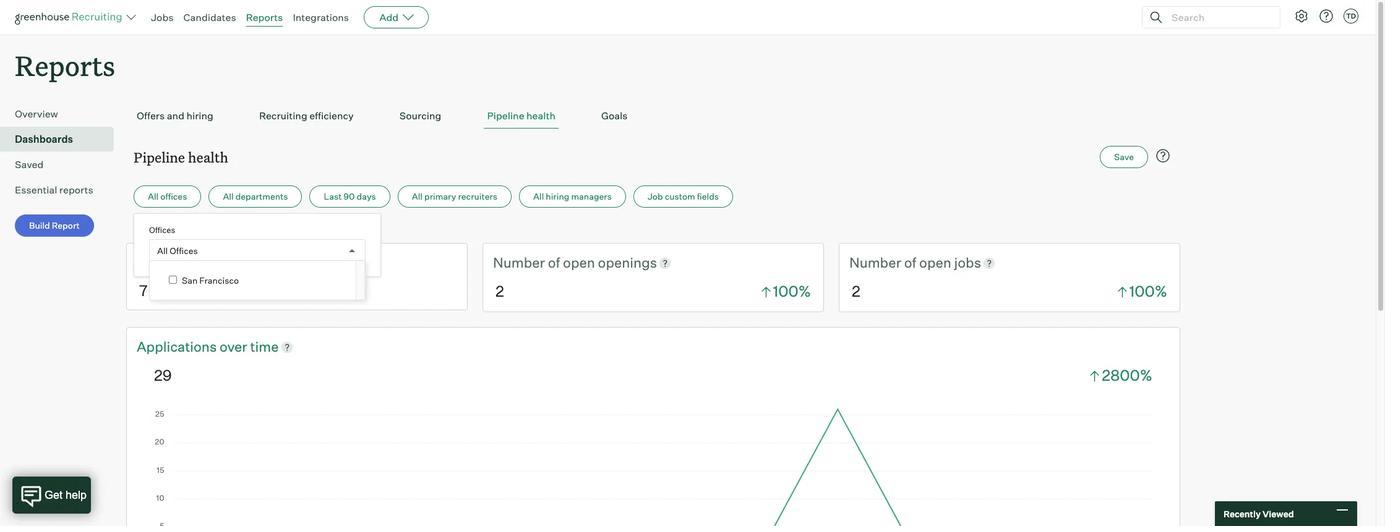 Task type: vqa. For each thing, say whether or not it's contained in the screenshot.
left (primary)
no



Task type: describe. For each thing, give the bounding box(es) containing it.
reports link
[[246, 11, 283, 24]]

recruiters
[[458, 191, 498, 202]]

19,
[[181, 224, 193, 235]]

add
[[380, 11, 399, 24]]

number of open for openings
[[493, 255, 598, 271]]

jul 21 - oct 19, 2023
[[134, 224, 217, 235]]

overview
[[15, 108, 58, 120]]

san
[[182, 276, 198, 286]]

all departments button
[[209, 186, 302, 208]]

number for jobs
[[850, 255, 902, 271]]

0 horizontal spatial health
[[188, 148, 228, 167]]

essential reports link
[[15, 183, 109, 198]]

faq image
[[1156, 149, 1171, 164]]

2 for openings
[[496, 283, 504, 301]]

time
[[250, 339, 279, 355]]

dashboards
[[15, 133, 73, 146]]

xychart image
[[154, 406, 1153, 527]]

29
[[154, 367, 172, 385]]

tab list containing offers and hiring
[[134, 103, 1174, 129]]

1 vertical spatial pipeline
[[134, 148, 185, 167]]

jul
[[134, 224, 147, 235]]

primary
[[425, 191, 456, 202]]

last
[[324, 191, 342, 202]]

goals
[[602, 110, 628, 122]]

90
[[344, 191, 355, 202]]

saved
[[15, 159, 44, 171]]

td
[[1347, 12, 1357, 20]]

2 for jobs
[[852, 283, 861, 301]]

offers and hiring button
[[134, 103, 217, 129]]

recruiting
[[259, 110, 307, 122]]

recruiting efficiency
[[259, 110, 354, 122]]

openings
[[598, 255, 657, 271]]

pipeline health inside button
[[487, 110, 556, 122]]

0 horizontal spatial reports
[[15, 47, 115, 84]]

departments
[[236, 191, 288, 202]]

job custom fields
[[648, 191, 719, 202]]

recently viewed
[[1224, 509, 1295, 520]]

configure image
[[1295, 9, 1310, 24]]

all for all offices
[[148, 191, 159, 202]]

candidates
[[184, 11, 236, 24]]

all primary recruiters
[[412, 191, 498, 202]]

add button
[[364, 6, 429, 28]]

number for openings
[[493, 255, 545, 271]]

build
[[29, 220, 50, 231]]

all offices
[[148, 191, 187, 202]]

qualified
[[137, 255, 196, 271]]

recently
[[1224, 509, 1262, 520]]

qualified link
[[137, 254, 196, 273]]

all departments
[[223, 191, 288, 202]]

days
[[357, 191, 376, 202]]

last 90 days button
[[310, 186, 390, 208]]

reports
[[59, 184, 93, 196]]

essential
[[15, 184, 57, 196]]

greenhouse recruiting image
[[15, 10, 126, 25]]

custom
[[665, 191, 696, 202]]

save
[[1115, 152, 1135, 162]]

of for jobs
[[905, 255, 917, 271]]

over link
[[220, 338, 250, 357]]

recruiting efficiency button
[[256, 103, 357, 129]]

San Francisco checkbox
[[169, 276, 177, 284]]

open for jobs
[[920, 255, 952, 271]]

21
[[149, 224, 157, 235]]

offers and hiring
[[137, 110, 213, 122]]



Task type: locate. For each thing, give the bounding box(es) containing it.
1 horizontal spatial 2
[[852, 283, 861, 301]]

goals button
[[599, 103, 631, 129]]

managers
[[572, 191, 612, 202]]

essential reports
[[15, 184, 93, 196]]

applications link
[[137, 338, 220, 357]]

1 vertical spatial reports
[[15, 47, 115, 84]]

offers
[[137, 110, 165, 122]]

all
[[148, 191, 159, 202], [223, 191, 234, 202], [412, 191, 423, 202], [534, 191, 544, 202], [157, 246, 168, 256]]

0 horizontal spatial of
[[548, 255, 560, 271]]

build report button
[[15, 215, 94, 237]]

pipeline health
[[487, 110, 556, 122], [134, 148, 228, 167]]

jobs
[[151, 11, 174, 24]]

offices right jul
[[149, 225, 175, 235]]

jobs
[[955, 255, 982, 271]]

and
[[167, 110, 184, 122]]

1 number of open from the left
[[493, 255, 598, 271]]

1 horizontal spatial pipeline
[[487, 110, 525, 122]]

all for all offices
[[157, 246, 168, 256]]

saved link
[[15, 157, 109, 172]]

time link
[[250, 338, 279, 357]]

candidates
[[196, 255, 267, 271]]

open left openings on the left of page
[[563, 255, 595, 271]]

hiring
[[187, 110, 213, 122], [546, 191, 570, 202]]

candidates link
[[184, 11, 236, 24]]

all for all hiring managers
[[534, 191, 544, 202]]

1 horizontal spatial reports
[[246, 11, 283, 24]]

candidates link
[[196, 254, 267, 273]]

reports down 'greenhouse recruiting' image at the top left
[[15, 47, 115, 84]]

td button
[[1342, 6, 1362, 26]]

of
[[548, 255, 560, 271], [905, 255, 917, 271]]

sourcing button
[[397, 103, 445, 129]]

1 100% from the left
[[773, 283, 811, 301]]

0 horizontal spatial hiring
[[187, 110, 213, 122]]

offices
[[160, 191, 187, 202]]

all down -
[[157, 246, 168, 256]]

viewed
[[1263, 509, 1295, 520]]

dashboards link
[[15, 132, 109, 147]]

1 vertical spatial hiring
[[546, 191, 570, 202]]

pipeline inside pipeline health button
[[487, 110, 525, 122]]

2 open from the left
[[920, 255, 952, 271]]

Search text field
[[1169, 8, 1270, 26]]

offices
[[149, 225, 175, 235], [170, 246, 198, 256]]

integrations link
[[293, 11, 349, 24]]

0 horizontal spatial pipeline health
[[134, 148, 228, 167]]

0 horizontal spatial number
[[493, 255, 545, 271]]

jobs link
[[151, 11, 174, 24]]

of for openings
[[548, 255, 560, 271]]

hiring right and
[[187, 110, 213, 122]]

-
[[159, 224, 163, 235]]

open for openings
[[563, 255, 595, 271]]

efficiency
[[310, 110, 354, 122]]

open
[[563, 255, 595, 271], [920, 255, 952, 271]]

2 number from the left
[[850, 255, 902, 271]]

1 horizontal spatial number of open
[[850, 255, 955, 271]]

applications
[[137, 339, 217, 355]]

100% for openings
[[773, 283, 811, 301]]

2 number of open from the left
[[850, 255, 955, 271]]

open left jobs
[[920, 255, 952, 271]]

100% for jobs
[[1130, 283, 1168, 301]]

0 horizontal spatial 100%
[[773, 283, 811, 301]]

over
[[220, 339, 247, 355]]

2 of from the left
[[905, 255, 917, 271]]

oct
[[165, 224, 180, 235]]

applications over
[[137, 339, 250, 355]]

0 horizontal spatial pipeline
[[134, 148, 185, 167]]

2800%
[[1103, 367, 1153, 385]]

0 horizontal spatial 2
[[496, 283, 504, 301]]

2 100% from the left
[[1130, 283, 1168, 301]]

1 horizontal spatial of
[[905, 255, 917, 271]]

all hiring managers button
[[519, 186, 626, 208]]

hiring left managers
[[546, 191, 570, 202]]

1 horizontal spatial health
[[527, 110, 556, 122]]

integrations
[[293, 11, 349, 24]]

report
[[52, 220, 80, 231]]

san francisco
[[182, 276, 239, 286]]

0 vertical spatial hiring
[[187, 110, 213, 122]]

1 horizontal spatial hiring
[[546, 191, 570, 202]]

1 horizontal spatial open
[[920, 255, 952, 271]]

job
[[648, 191, 663, 202]]

job custom fields button
[[634, 186, 734, 208]]

last 90 days
[[324, 191, 376, 202]]

1 number from the left
[[493, 255, 545, 271]]

number of open
[[493, 255, 598, 271], [850, 255, 955, 271]]

2 2 from the left
[[852, 283, 861, 301]]

build report
[[29, 220, 80, 231]]

0 vertical spatial offices
[[149, 225, 175, 235]]

all offices button
[[134, 186, 201, 208]]

all for all departments
[[223, 191, 234, 202]]

health
[[527, 110, 556, 122], [188, 148, 228, 167]]

1 2 from the left
[[496, 283, 504, 301]]

0 vertical spatial health
[[527, 110, 556, 122]]

pipeline
[[487, 110, 525, 122], [134, 148, 185, 167]]

all left offices
[[148, 191, 159, 202]]

1 horizontal spatial pipeline health
[[487, 110, 556, 122]]

1 horizontal spatial number
[[850, 255, 902, 271]]

1 vertical spatial pipeline health
[[134, 148, 228, 167]]

all offices
[[157, 246, 198, 256]]

tab list
[[134, 103, 1174, 129]]

number of open for jobs
[[850, 255, 955, 271]]

0 horizontal spatial number of open
[[493, 255, 598, 271]]

all hiring managers
[[534, 191, 612, 202]]

all for all primary recruiters
[[412, 191, 423, 202]]

francisco
[[199, 276, 239, 286]]

2023
[[195, 224, 217, 235]]

1 of from the left
[[548, 255, 560, 271]]

all primary recruiters button
[[398, 186, 512, 208]]

reports right candidates link
[[246, 11, 283, 24]]

pipeline health button
[[484, 103, 559, 129]]

td button
[[1344, 9, 1359, 24]]

reports
[[246, 11, 283, 24], [15, 47, 115, 84]]

7
[[139, 282, 148, 300]]

number
[[493, 255, 545, 271], [850, 255, 902, 271]]

save button
[[1101, 146, 1149, 168]]

all left departments
[[223, 191, 234, 202]]

all left managers
[[534, 191, 544, 202]]

overview link
[[15, 107, 109, 121]]

0 vertical spatial pipeline health
[[487, 110, 556, 122]]

0 vertical spatial reports
[[246, 11, 283, 24]]

1 vertical spatial health
[[188, 148, 228, 167]]

1 horizontal spatial 100%
[[1130, 283, 1168, 301]]

all left 'primary'
[[412, 191, 423, 202]]

health inside button
[[527, 110, 556, 122]]

1 vertical spatial offices
[[170, 246, 198, 256]]

fields
[[697, 191, 719, 202]]

0 horizontal spatial open
[[563, 255, 595, 271]]

0 vertical spatial pipeline
[[487, 110, 525, 122]]

offices down 19,
[[170, 246, 198, 256]]

sourcing
[[400, 110, 442, 122]]

1 open from the left
[[563, 255, 595, 271]]



